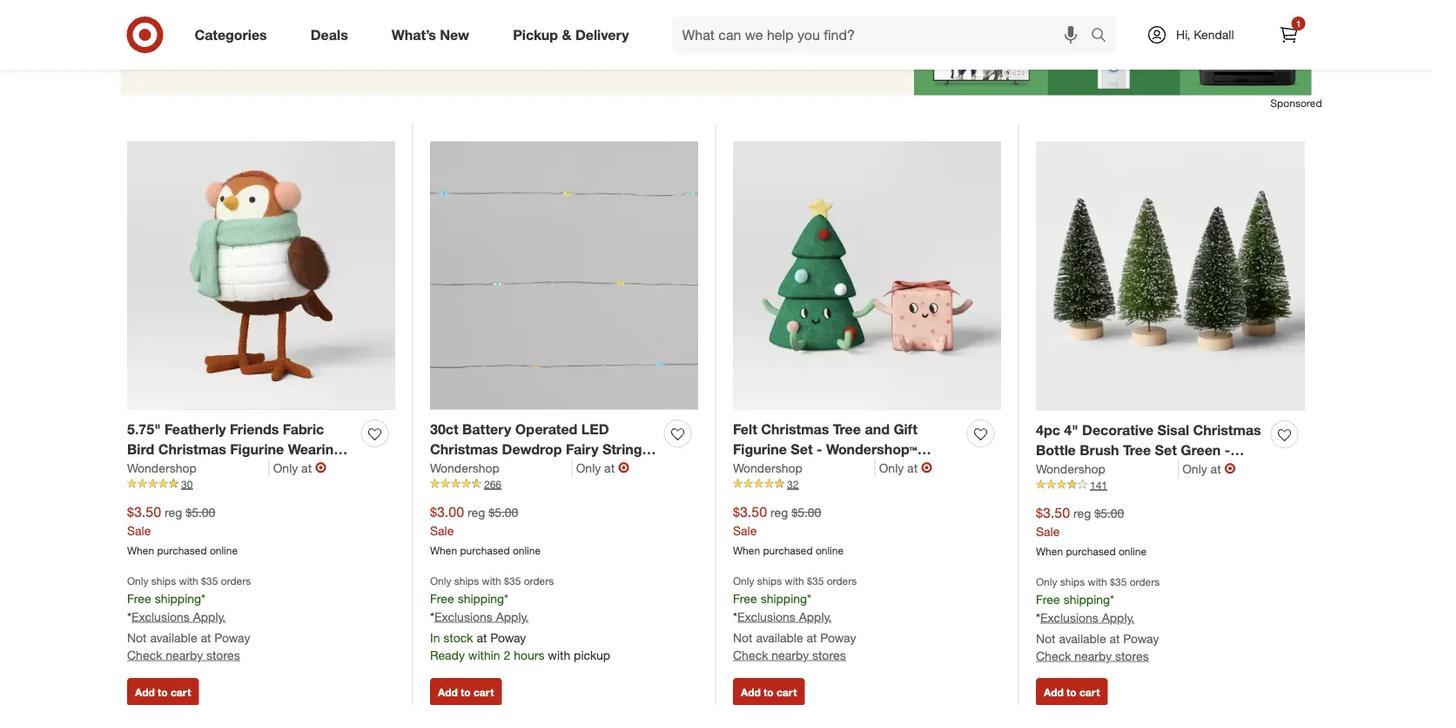 Task type: locate. For each thing, give the bounding box(es) containing it.
and inside 5.75" featherly friends fabric bird christmas figurine wearing white vest and green scarf - wondershop™ brown
[[201, 460, 226, 477]]

add
[[135, 685, 155, 698], [438, 685, 458, 698], [741, 685, 761, 698], [1044, 685, 1064, 698]]

$3.50 reg $5.00 sale when purchased online down '32'
[[733, 503, 844, 557]]

bottle
[[1036, 441, 1076, 458]]

reg down the 30 on the left bottom
[[164, 505, 182, 520]]

4"
[[1064, 422, 1078, 439]]

¬ for 4pc 4" decorative sisal christmas bottle brush tree set green - wondershop™
[[1224, 460, 1236, 477]]

3 add to cart from the left
[[741, 685, 797, 698]]

1 add from the left
[[135, 685, 155, 698]]

when for 5.75" featherly friends fabric bird christmas figurine wearing white vest and green scarf - wondershop™ brown
[[127, 544, 154, 557]]

not
[[127, 630, 147, 645], [733, 630, 753, 645], [1036, 631, 1056, 646]]

2 horizontal spatial only ships with $35 orders free shipping * * exclusions apply. not available at poway check nearby stores
[[1036, 575, 1160, 663]]

30ct battery operated led christmas dewdrop fairy string lights multicolor with silver wire - wondershop™ image
[[430, 141, 698, 409], [430, 141, 698, 409]]

sale down $3.00
[[430, 523, 454, 538]]

0 horizontal spatial nearby
[[166, 647, 203, 662]]

tree down decorative
[[1123, 441, 1151, 458]]

3 cart from the left
[[776, 685, 797, 698]]

sale down green/pink
[[733, 523, 757, 538]]

4 add from the left
[[1044, 685, 1064, 698]]

wondershop link for figurine
[[733, 459, 876, 477]]

exclusions inside only ships with $35 orders free shipping * * exclusions apply. in stock at  poway ready within 2 hours with pickup
[[434, 609, 493, 624]]

ships inside only ships with $35 orders free shipping * * exclusions apply. in stock at  poway ready within 2 hours with pickup
[[454, 574, 479, 587]]

online up only ships with $35 orders free shipping * * exclusions apply. in stock at  poway ready within 2 hours with pickup
[[513, 544, 541, 557]]

shipping inside only ships with $35 orders free shipping * * exclusions apply. in stock at  poway ready within 2 hours with pickup
[[458, 591, 504, 606]]

- right wire
[[652, 460, 657, 477]]

set up '32'
[[791, 441, 813, 458]]

free
[[127, 591, 151, 606], [430, 591, 454, 606], [733, 591, 757, 606], [1036, 591, 1060, 607]]

$35 for green
[[1110, 575, 1127, 588]]

reg down '32'
[[770, 505, 788, 520]]

¬ up 141 link
[[1224, 460, 1236, 477]]

orders for green
[[1130, 575, 1160, 588]]

$35
[[201, 574, 218, 587], [504, 574, 521, 587], [807, 574, 824, 587], [1110, 575, 1127, 588]]

free inside only ships with $35 orders free shipping * * exclusions apply. in stock at  poway ready within 2 hours with pickup
[[430, 591, 454, 606]]

5.75" featherly friends fabric bird christmas figurine wearing white vest and green scarf - wondershop™ brown image
[[127, 141, 395, 409], [127, 141, 395, 409]]

wondershop up '32'
[[733, 460, 802, 475]]

orders inside only ships with $35 orders free shipping * * exclusions apply. in stock at  poway ready within 2 hours with pickup
[[524, 574, 554, 587]]

sale for 4pc 4" decorative sisal christmas bottle brush tree set green - wondershop™
[[1036, 524, 1060, 539]]

- inside 5.75" featherly friends fabric bird christmas figurine wearing white vest and green scarf - wondershop™ brown
[[313, 460, 319, 477]]

to
[[158, 685, 168, 698], [461, 685, 471, 698], [764, 685, 774, 698], [1067, 685, 1077, 698]]

sale down "white"
[[127, 523, 151, 538]]

featherly
[[165, 421, 226, 438]]

0 horizontal spatial $3.50 reg $5.00 sale when purchased online
[[127, 503, 238, 557]]

exclusions apply. link
[[131, 609, 226, 624], [434, 609, 529, 624], [737, 609, 832, 624], [1040, 610, 1135, 625]]

$5.00 down 141
[[1094, 505, 1124, 521]]

4pc 4" decorative sisal christmas bottle brush tree set green - wondershop™ image
[[1036, 141, 1305, 410], [1036, 141, 1305, 410]]

2 add from the left
[[438, 685, 458, 698]]

$3.50 down bottle
[[1036, 504, 1070, 521]]

multicolor
[[475, 460, 542, 477]]

search
[[1083, 28, 1125, 45]]

266 link
[[430, 477, 698, 492]]

$3.50 reg $5.00 sale when purchased online down the 30 on the left bottom
[[127, 503, 238, 557]]

wondershop down bird
[[127, 460, 197, 475]]

1 horizontal spatial check nearby stores button
[[733, 646, 846, 664]]

1 horizontal spatial $3.50
[[733, 503, 767, 520]]

only at ¬ up 141 link
[[1182, 460, 1236, 477]]

christmas
[[761, 421, 829, 438], [1193, 422, 1261, 439], [158, 441, 226, 458], [430, 441, 498, 458]]

figurine inside felt christmas tree and gift figurine set - wondershop™ green/pink
[[733, 441, 787, 458]]

$5.00 inside $3.00 reg $5.00 sale when purchased online
[[489, 505, 518, 520]]

cart for 4pc 4" decorative sisal christmas bottle brush tree set green - wondershop™
[[1079, 685, 1100, 698]]

new
[[440, 26, 469, 43]]

sale inside $3.00 reg $5.00 sale when purchased online
[[430, 523, 454, 538]]

¬ down string
[[618, 459, 629, 476]]

poway
[[214, 630, 250, 645], [490, 630, 526, 645], [820, 630, 856, 645], [1123, 631, 1159, 646]]

only at ¬ down the wearing at left bottom
[[273, 459, 327, 476]]

0 horizontal spatial and
[[201, 460, 226, 477]]

$5.00 for vest
[[186, 505, 215, 520]]

$3.00
[[430, 503, 464, 520]]

vest
[[169, 460, 197, 477]]

exclusions
[[131, 609, 190, 624], [434, 609, 493, 624], [737, 609, 796, 624], [1040, 610, 1098, 625]]

only ships with $35 orders free shipping * * exclusions apply. not available at poway check nearby stores
[[127, 574, 251, 662], [733, 574, 857, 662], [1036, 575, 1160, 663]]

ships for 30ct battery operated led christmas dewdrop fairy string lights multicolor with silver wire - wondershop™
[[454, 574, 479, 587]]

figurine
[[230, 441, 284, 458], [733, 441, 787, 458]]

and left gift
[[865, 421, 890, 438]]

$5.00 down the 30 on the left bottom
[[186, 505, 215, 520]]

sale for 30ct battery operated led christmas dewdrop fairy string lights multicolor with silver wire - wondershop™
[[430, 523, 454, 538]]

online down 32 link
[[816, 544, 844, 557]]

with for 5.75" featherly friends fabric bird christmas figurine wearing white vest and green scarf - wondershop™ brown
[[179, 574, 198, 587]]

to for 30ct battery operated led christmas dewdrop fairy string lights multicolor with silver wire - wondershop™
[[461, 685, 471, 698]]

wondershop down bottle
[[1036, 461, 1105, 476]]

1 horizontal spatial only ships with $35 orders free shipping * * exclusions apply. not available at poway check nearby stores
[[733, 574, 857, 662]]

set inside 4pc 4" decorative sisal christmas bottle brush tree set green - wondershop™
[[1155, 441, 1177, 458]]

christmas right sisal
[[1193, 422, 1261, 439]]

online
[[210, 544, 238, 557], [513, 544, 541, 557], [816, 544, 844, 557], [1119, 544, 1147, 558]]

1 horizontal spatial nearby
[[772, 647, 809, 662]]

1 vertical spatial tree
[[1123, 441, 1151, 458]]

green inside 4pc 4" decorative sisal christmas bottle brush tree set green - wondershop™
[[1181, 441, 1221, 458]]

poway inside only ships with $35 orders free shipping * * exclusions apply. in stock at  poway ready within 2 hours with pickup
[[490, 630, 526, 645]]

2 horizontal spatial available
[[1059, 631, 1106, 646]]

christmas down the featherly on the bottom left
[[158, 441, 226, 458]]

purchased down 141
[[1066, 544, 1116, 558]]

add to cart button
[[127, 678, 199, 705], [430, 678, 502, 705], [733, 678, 805, 705], [1036, 678, 1108, 705]]

1 add to cart button from the left
[[127, 678, 199, 705]]

$5.00 for green
[[1094, 505, 1124, 521]]

wearing
[[288, 441, 342, 458]]

1 vertical spatial and
[[201, 460, 226, 477]]

tree left gift
[[833, 421, 861, 438]]

purchased down '32'
[[763, 544, 813, 557]]

exclusions for 4pc 4" decorative sisal christmas bottle brush tree set green - wondershop™
[[1040, 610, 1098, 625]]

add for 30ct battery operated led christmas dewdrop fairy string lights multicolor with silver wire - wondershop™
[[438, 685, 458, 698]]

shipping for felt christmas tree and gift figurine set - wondershop™ green/pink
[[761, 591, 807, 606]]

stock
[[443, 630, 473, 645]]

wondershop™ down vest
[[127, 480, 218, 497]]

at
[[301, 460, 312, 475], [604, 460, 615, 475], [907, 460, 918, 475], [1211, 461, 1221, 476], [201, 630, 211, 645], [477, 630, 487, 645], [807, 630, 817, 645], [1110, 631, 1120, 646]]

only
[[273, 460, 298, 475], [576, 460, 601, 475], [879, 460, 904, 475], [1182, 461, 1207, 476], [127, 574, 148, 587], [430, 574, 451, 587], [733, 574, 754, 587], [1036, 575, 1057, 588]]

3 add to cart button from the left
[[733, 678, 805, 705]]

deals
[[311, 26, 348, 43]]

wondershop link up the 30 on the left bottom
[[127, 459, 270, 477]]

poway for vest
[[214, 630, 250, 645]]

0 horizontal spatial green
[[229, 460, 270, 477]]

shipping
[[155, 591, 201, 606], [458, 591, 504, 606], [761, 591, 807, 606], [1063, 591, 1110, 607]]

tree
[[833, 421, 861, 438], [1123, 441, 1151, 458]]

with for 4pc 4" decorative sisal christmas bottle brush tree set green - wondershop™
[[1088, 575, 1107, 588]]

3 to from the left
[[764, 685, 774, 698]]

only at ¬ down string
[[576, 459, 629, 476]]

reg down 141
[[1073, 505, 1091, 521]]

not for felt christmas tree and gift figurine set - wondershop™ green/pink
[[733, 630, 753, 645]]

online down brown
[[210, 544, 238, 557]]

to for 4pc 4" decorative sisal christmas bottle brush tree set green - wondershop™
[[1067, 685, 1077, 698]]

sale
[[127, 523, 151, 538], [430, 523, 454, 538], [733, 523, 757, 538], [1036, 524, 1060, 539]]

reg right $3.00
[[467, 505, 485, 520]]

only at ¬ for sisal
[[1182, 460, 1236, 477]]

0 horizontal spatial not
[[127, 630, 147, 645]]

add to cart for felt christmas tree and gift figurine set - wondershop™ green/pink
[[741, 685, 797, 698]]

add to cart
[[135, 685, 191, 698], [438, 685, 494, 698], [741, 685, 797, 698], [1044, 685, 1100, 698]]

figurine down friends
[[230, 441, 284, 458]]

exclusions for 5.75" featherly friends fabric bird christmas figurine wearing white vest and green scarf - wondershop™ brown
[[131, 609, 190, 624]]

online down 141 link
[[1119, 544, 1147, 558]]

30ct battery operated led christmas dewdrop fairy string lights multicolor with silver wire - wondershop™ link
[[430, 419, 657, 497]]

3 add from the left
[[741, 685, 761, 698]]

scarf
[[273, 460, 309, 477]]

0 horizontal spatial set
[[791, 441, 813, 458]]

purchased down $3.00
[[460, 544, 510, 557]]

sale down bottle
[[1036, 524, 1060, 539]]

christmas inside 5.75" featherly friends fabric bird christmas figurine wearing white vest and green scarf - wondershop™ brown
[[158, 441, 226, 458]]

wondershop™ down brush
[[1036, 461, 1127, 478]]

wondershop link
[[127, 459, 270, 477], [430, 459, 573, 477], [733, 459, 876, 477], [1036, 460, 1179, 477]]

green inside 5.75" featherly friends fabric bird christmas figurine wearing white vest and green scarf - wondershop™ brown
[[229, 460, 270, 477]]

delivery
[[575, 26, 629, 43]]

cart for felt christmas tree and gift figurine set - wondershop™ green/pink
[[776, 685, 797, 698]]

1 horizontal spatial not
[[733, 630, 753, 645]]

$3.50 reg $5.00 sale when purchased online down 141
[[1036, 504, 1147, 558]]

hi, kendall
[[1176, 27, 1234, 42]]

1 vertical spatial green
[[229, 460, 270, 477]]

poway for green
[[1123, 631, 1159, 646]]

only at ¬ down gift
[[879, 459, 932, 476]]

1 horizontal spatial set
[[1155, 441, 1177, 458]]

- up 32 link
[[817, 441, 822, 458]]

0 horizontal spatial check
[[127, 647, 162, 662]]

check nearby stores button for 4pc 4" decorative sisal christmas bottle brush tree set green - wondershop™
[[1036, 647, 1149, 664]]

wondershop link up 141
[[1036, 460, 1179, 477]]

figurine up green/pink
[[733, 441, 787, 458]]

2 horizontal spatial nearby
[[1075, 648, 1112, 663]]

0 vertical spatial green
[[1181, 441, 1221, 458]]

0 horizontal spatial $3.50
[[127, 503, 161, 520]]

wondershop for christmas
[[127, 460, 197, 475]]

fabric
[[283, 421, 324, 438]]

online for green/pink
[[816, 544, 844, 557]]

nearby for felt christmas tree and gift figurine set - wondershop™ green/pink
[[772, 647, 809, 662]]

¬ for felt christmas tree and gift figurine set - wondershop™ green/pink
[[921, 459, 932, 476]]

exclusions for 30ct battery operated led christmas dewdrop fairy string lights multicolor with silver wire - wondershop™
[[434, 609, 493, 624]]

$3.50
[[127, 503, 161, 520], [733, 503, 767, 520], [1036, 504, 1070, 521]]

0 horizontal spatial stores
[[206, 647, 240, 662]]

shipping for 5.75" featherly friends fabric bird christmas figurine wearing white vest and green scarf - wondershop™ brown
[[155, 591, 201, 606]]

purchased
[[157, 544, 207, 557], [460, 544, 510, 557], [763, 544, 813, 557], [1066, 544, 1116, 558]]

$5.00 for multicolor
[[489, 505, 518, 520]]

friends
[[230, 421, 279, 438]]

*
[[201, 591, 205, 606], [504, 591, 508, 606], [807, 591, 811, 606], [1110, 591, 1114, 607], [127, 609, 131, 624], [430, 609, 434, 624], [733, 609, 737, 624], [1036, 610, 1040, 625]]

reg
[[164, 505, 182, 520], [467, 505, 485, 520], [770, 505, 788, 520], [1073, 505, 1091, 521]]

5.75"
[[127, 421, 161, 438]]

categories link
[[180, 16, 289, 54]]

with for felt christmas tree and gift figurine set - wondershop™ green/pink
[[785, 574, 804, 587]]

2 to from the left
[[461, 685, 471, 698]]

pickup
[[574, 647, 610, 662]]

wondershop up 266 at the left of the page
[[430, 460, 500, 475]]

only ships with $35 orders free shipping * * exclusions apply. not available at poway check nearby stores for 4pc 4" decorative sisal christmas bottle brush tree set green - wondershop™
[[1036, 575, 1160, 663]]

online for multicolor
[[513, 544, 541, 557]]

2 horizontal spatial $3.50 reg $5.00 sale when purchased online
[[1036, 504, 1147, 558]]

reg inside $3.00 reg $5.00 sale when purchased online
[[467, 505, 485, 520]]

2 horizontal spatial check nearby stores button
[[1036, 647, 1149, 664]]

wondershop link up 266 at the left of the page
[[430, 459, 573, 477]]

cart for 5.75" featherly friends fabric bird christmas figurine wearing white vest and green scarf - wondershop™ brown
[[171, 685, 191, 698]]

2 add to cart from the left
[[438, 685, 494, 698]]

only at ¬ for fabric
[[273, 459, 327, 476]]

1 horizontal spatial stores
[[812, 647, 846, 662]]

with for 30ct battery operated led christmas dewdrop fairy string lights multicolor with silver wire - wondershop™
[[482, 574, 501, 587]]

¬ up 32 link
[[921, 459, 932, 476]]

$3.50 for 5.75" featherly friends fabric bird christmas figurine wearing white vest and green scarf - wondershop™ brown
[[127, 503, 161, 520]]

1 horizontal spatial check
[[733, 647, 768, 662]]

set
[[791, 441, 813, 458], [1155, 441, 1177, 458]]

5.75" featherly friends fabric bird christmas figurine wearing white vest and green scarf - wondershop™ brown
[[127, 421, 342, 497]]

30ct battery operated led christmas dewdrop fairy string lights multicolor with silver wire - wondershop™
[[430, 421, 657, 497]]

1 horizontal spatial green
[[1181, 441, 1221, 458]]

add to cart button for 4pc 4" decorative sisal christmas bottle brush tree set green - wondershop™
[[1036, 678, 1108, 705]]

add for 5.75" featherly friends fabric bird christmas figurine wearing white vest and green scarf - wondershop™ brown
[[135, 685, 155, 698]]

wondershop™ up 32 link
[[826, 441, 917, 458]]

2 horizontal spatial $3.50
[[1036, 504, 1070, 521]]

0 horizontal spatial check nearby stores button
[[127, 646, 240, 664]]

1 cart from the left
[[171, 685, 191, 698]]

only inside only ships with $35 orders free shipping * * exclusions apply. in stock at  poway ready within 2 hours with pickup
[[430, 574, 451, 587]]

figurine inside 5.75" featherly friends fabric bird christmas figurine wearing white vest and green scarf - wondershop™ brown
[[230, 441, 284, 458]]

cart
[[171, 685, 191, 698], [474, 685, 494, 698], [776, 685, 797, 698], [1079, 685, 1100, 698]]

1 to from the left
[[158, 685, 168, 698]]

add to cart button for 5.75" featherly friends fabric bird christmas figurine wearing white vest and green scarf - wondershop™ brown
[[127, 678, 199, 705]]

christmas up green/pink
[[761, 421, 829, 438]]

1 horizontal spatial available
[[756, 630, 803, 645]]

$5.00 for green/pink
[[792, 505, 821, 520]]

orders for vest
[[221, 574, 251, 587]]

1 add to cart from the left
[[135, 685, 191, 698]]

30
[[181, 477, 193, 491]]

$5.00 down 266 at the left of the page
[[489, 505, 518, 520]]

2 horizontal spatial stores
[[1115, 648, 1149, 663]]

ships
[[151, 574, 176, 587], [454, 574, 479, 587], [757, 574, 782, 587], [1060, 575, 1085, 588]]

green
[[1181, 441, 1221, 458], [229, 460, 270, 477]]

2 cart from the left
[[474, 685, 494, 698]]

$3.50 down green/pink
[[733, 503, 767, 520]]

green down sisal
[[1181, 441, 1221, 458]]

check for felt christmas tree and gift figurine set - wondershop™ green/pink
[[733, 647, 768, 662]]

wondershop link up '32'
[[733, 459, 876, 477]]

gift
[[894, 421, 917, 438]]

-
[[817, 441, 822, 458], [1225, 441, 1230, 458], [313, 460, 319, 477], [652, 460, 657, 477]]

cart for 30ct battery operated led christmas dewdrop fairy string lights multicolor with silver wire - wondershop™
[[474, 685, 494, 698]]

purchased down the 30 on the left bottom
[[157, 544, 207, 557]]

2
[[504, 647, 510, 662]]

1 figurine from the left
[[230, 441, 284, 458]]

christmas inside 30ct battery operated led christmas dewdrop fairy string lights multicolor with silver wire - wondershop™
[[430, 441, 498, 458]]

1 horizontal spatial tree
[[1123, 441, 1151, 458]]

purchased for 5.75" featherly friends fabric bird christmas figurine wearing white vest and green scarf - wondershop™ brown
[[157, 544, 207, 557]]

0 horizontal spatial available
[[150, 630, 197, 645]]

2 add to cart button from the left
[[430, 678, 502, 705]]

$3.50 reg $5.00 sale when purchased online
[[127, 503, 238, 557], [733, 503, 844, 557], [1036, 504, 1147, 558]]

5.75" featherly friends fabric bird christmas figurine wearing white vest and green scarf - wondershop™ brown link
[[127, 419, 354, 497]]

¬
[[315, 459, 327, 476], [618, 459, 629, 476], [921, 459, 932, 476], [1224, 460, 1236, 477]]

2 figurine from the left
[[733, 441, 787, 458]]

4 add to cart button from the left
[[1036, 678, 1108, 705]]

available
[[150, 630, 197, 645], [756, 630, 803, 645], [1059, 631, 1106, 646]]

4 to from the left
[[1067, 685, 1077, 698]]

shipping for 4pc 4" decorative sisal christmas bottle brush tree set green - wondershop™
[[1063, 591, 1110, 607]]

reg for 30ct battery operated led christmas dewdrop fairy string lights multicolor with silver wire - wondershop™
[[467, 505, 485, 520]]

$35 inside only ships with $35 orders free shipping * * exclusions apply. in stock at  poway ready within 2 hours with pickup
[[504, 574, 521, 587]]

- up 141 link
[[1225, 441, 1230, 458]]

2 horizontal spatial check
[[1036, 648, 1071, 663]]

141
[[1090, 478, 1107, 491]]

and inside felt christmas tree and gift figurine set - wondershop™ green/pink
[[865, 421, 890, 438]]

dewdrop
[[502, 441, 562, 458]]

1 horizontal spatial and
[[865, 421, 890, 438]]

add to cart button for 30ct battery operated led christmas dewdrop fairy string lights multicolor with silver wire - wondershop™
[[430, 678, 502, 705]]

only at ¬ for led
[[576, 459, 629, 476]]

0 horizontal spatial figurine
[[230, 441, 284, 458]]

30ct
[[430, 421, 458, 438]]

christmas up lights at the left bottom
[[430, 441, 498, 458]]

4 add to cart from the left
[[1044, 685, 1100, 698]]

4 cart from the left
[[1079, 685, 1100, 698]]

141 link
[[1036, 477, 1305, 493]]

0 horizontal spatial tree
[[833, 421, 861, 438]]

apply. for multicolor
[[496, 609, 529, 624]]

1 horizontal spatial figurine
[[733, 441, 787, 458]]

$3.50 down "white"
[[127, 503, 161, 520]]

- down the wearing at left bottom
[[313, 460, 319, 477]]

online inside $3.00 reg $5.00 sale when purchased online
[[513, 544, 541, 557]]

and right the 30 on the left bottom
[[201, 460, 226, 477]]

wondershop™
[[826, 441, 917, 458], [1036, 461, 1127, 478], [127, 480, 218, 497], [430, 480, 521, 497]]

when inside $3.00 reg $5.00 sale when purchased online
[[430, 544, 457, 557]]

felt christmas tree and gift figurine set - wondershop™ green/pink image
[[733, 141, 1001, 409], [733, 141, 1001, 409]]

hi,
[[1176, 27, 1190, 42]]

kendall
[[1194, 27, 1234, 42]]

bird
[[127, 441, 154, 458]]

purchased inside $3.00 reg $5.00 sale when purchased online
[[460, 544, 510, 557]]

exclusions apply. link for 30ct battery operated led christmas dewdrop fairy string lights multicolor with silver wire - wondershop™
[[434, 609, 529, 624]]

purchased for 30ct battery operated led christmas dewdrop fairy string lights multicolor with silver wire - wondershop™
[[460, 544, 510, 557]]

0 vertical spatial tree
[[833, 421, 861, 438]]

1 horizontal spatial $3.50 reg $5.00 sale when purchased online
[[733, 503, 844, 557]]

check nearby stores button
[[127, 646, 240, 664], [733, 646, 846, 664], [1036, 647, 1149, 664]]

wondershop™ down lights at the left bottom
[[430, 480, 521, 497]]

$3.00 reg $5.00 sale when purchased online
[[430, 503, 541, 557]]

exclusions apply. link for 5.75" featherly friends fabric bird christmas figurine wearing white vest and green scarf - wondershop™ brown
[[131, 609, 226, 624]]

apply. inside only ships with $35 orders free shipping * * exclusions apply. in stock at  poway ready within 2 hours with pickup
[[496, 609, 529, 624]]

orders for green/pink
[[827, 574, 857, 587]]

online for green
[[1119, 544, 1147, 558]]

available for 4pc 4" decorative sisal christmas bottle brush tree set green - wondershop™
[[1059, 631, 1106, 646]]

purchased for felt christmas tree and gift figurine set - wondershop™ green/pink
[[763, 544, 813, 557]]

green up brown
[[229, 460, 270, 477]]

2 horizontal spatial not
[[1036, 631, 1056, 646]]

0 vertical spatial and
[[865, 421, 890, 438]]

0 horizontal spatial only ships with $35 orders free shipping * * exclusions apply. not available at poway check nearby stores
[[127, 574, 251, 662]]

set down sisal
[[1155, 441, 1177, 458]]

¬ down the wearing at left bottom
[[315, 459, 327, 476]]

$5.00 down '32'
[[792, 505, 821, 520]]



Task type: describe. For each thing, give the bounding box(es) containing it.
30 link
[[127, 477, 395, 492]]

reg for felt christmas tree and gift figurine set - wondershop™ green/pink
[[770, 505, 788, 520]]

nearby for 5.75" featherly friends fabric bird christmas figurine wearing white vest and green scarf - wondershop™ brown
[[166, 647, 203, 662]]

apply. for green
[[1102, 610, 1135, 625]]

decorative
[[1082, 422, 1154, 439]]

string
[[602, 441, 642, 458]]

available for felt christmas tree and gift figurine set - wondershop™ green/pink
[[756, 630, 803, 645]]

brush
[[1080, 441, 1119, 458]]

- inside 4pc 4" decorative sisal christmas bottle brush tree set green - wondershop™
[[1225, 441, 1230, 458]]

operated
[[515, 421, 577, 438]]

only ships with $35 orders free shipping * * exclusions apply. in stock at  poway ready within 2 hours with pickup
[[430, 574, 610, 662]]

to for felt christmas tree and gift figurine set - wondershop™ green/pink
[[764, 685, 774, 698]]

$3.50 reg $5.00 sale when purchased online for felt christmas tree and gift figurine set - wondershop™ green/pink
[[733, 503, 844, 557]]

wondershop for figurine
[[733, 460, 802, 475]]

&
[[562, 26, 571, 43]]

what's new
[[392, 26, 469, 43]]

deals link
[[296, 16, 370, 54]]

only at ¬ for and
[[879, 459, 932, 476]]

exclusions apply. link for 4pc 4" decorative sisal christmas bottle brush tree set green - wondershop™
[[1040, 610, 1135, 625]]

tree inside felt christmas tree and gift figurine set - wondershop™ green/pink
[[833, 421, 861, 438]]

wondershop™ inside 30ct battery operated led christmas dewdrop fairy string lights multicolor with silver wire - wondershop™
[[430, 480, 521, 497]]

orders for multicolor
[[524, 574, 554, 587]]

$3.50 for felt christmas tree and gift figurine set - wondershop™ green/pink
[[733, 503, 767, 520]]

purchased for 4pc 4" decorative sisal christmas bottle brush tree set green - wondershop™
[[1066, 544, 1116, 558]]

1 link
[[1270, 16, 1308, 54]]

add to cart for 5.75" featherly friends fabric bird christmas figurine wearing white vest and green scarf - wondershop™ brown
[[135, 685, 191, 698]]

what's
[[392, 26, 436, 43]]

sisal
[[1157, 422, 1189, 439]]

check for 4pc 4" decorative sisal christmas bottle brush tree set green - wondershop™
[[1036, 648, 1071, 663]]

ships for 4pc 4" decorative sisal christmas bottle brush tree set green - wondershop™
[[1060, 575, 1085, 588]]

set inside felt christmas tree and gift figurine set - wondershop™ green/pink
[[791, 441, 813, 458]]

$3.50 for 4pc 4" decorative sisal christmas bottle brush tree set green - wondershop™
[[1036, 504, 1070, 521]]

when for 30ct battery operated led christmas dewdrop fairy string lights multicolor with silver wire - wondershop™
[[430, 544, 457, 557]]

not for 5.75" featherly friends fabric bird christmas figurine wearing white vest and green scarf - wondershop™ brown
[[127, 630, 147, 645]]

add for 4pc 4" decorative sisal christmas bottle brush tree set green - wondershop™
[[1044, 685, 1064, 698]]

$35 for green/pink
[[807, 574, 824, 587]]

exclusions for felt christmas tree and gift figurine set - wondershop™ green/pink
[[737, 609, 796, 624]]

ready
[[430, 647, 465, 662]]

4pc 4" decorative sisal christmas bottle brush tree set green - wondershop™
[[1036, 422, 1261, 478]]

4pc 4" decorative sisal christmas bottle brush tree set green - wondershop™ link
[[1036, 420, 1264, 478]]

felt christmas tree and gift figurine set - wondershop™ green/pink link
[[733, 419, 960, 477]]

what's new link
[[377, 16, 491, 54]]

pickup & delivery
[[513, 26, 629, 43]]

sale for 5.75" featherly friends fabric bird christmas figurine wearing white vest and green scarf - wondershop™ brown
[[127, 523, 151, 538]]

check nearby stores button for felt christmas tree and gift figurine set - wondershop™ green/pink
[[733, 646, 846, 664]]

- inside felt christmas tree and gift figurine set - wondershop™ green/pink
[[817, 441, 822, 458]]

online for vest
[[210, 544, 238, 557]]

green/pink
[[733, 460, 807, 477]]

tree inside 4pc 4" decorative sisal christmas bottle brush tree set green - wondershop™
[[1123, 441, 1151, 458]]

nearby for 4pc 4" decorative sisal christmas bottle brush tree set green - wondershop™
[[1075, 648, 1112, 663]]

battery
[[462, 421, 511, 438]]

felt christmas tree and gift figurine set - wondershop™ green/pink
[[733, 421, 917, 477]]

What can we help you find? suggestions appear below search field
[[672, 16, 1095, 54]]

stores for green/pink
[[812, 647, 846, 662]]

exclusions apply. link for felt christmas tree and gift figurine set - wondershop™ green/pink
[[737, 609, 832, 624]]

to for 5.75" featherly friends fabric bird christmas figurine wearing white vest and green scarf - wondershop™ brown
[[158, 685, 168, 698]]

pickup
[[513, 26, 558, 43]]

not for 4pc 4" decorative sisal christmas bottle brush tree set green - wondershop™
[[1036, 631, 1056, 646]]

¬ for 30ct battery operated led christmas dewdrop fairy string lights multicolor with silver wire - wondershop™
[[618, 459, 629, 476]]

stores for green
[[1115, 648, 1149, 663]]

wondershop link for dewdrop
[[430, 459, 573, 477]]

check for 5.75" featherly friends fabric bird christmas figurine wearing white vest and green scarf - wondershop™ brown
[[127, 647, 162, 662]]

christmas inside felt christmas tree and gift figurine set - wondershop™ green/pink
[[761, 421, 829, 438]]

sponsored
[[1270, 96, 1322, 109]]

within
[[468, 647, 500, 662]]

wire
[[618, 460, 648, 477]]

266
[[484, 477, 501, 491]]

hours
[[514, 647, 544, 662]]

with inside 30ct battery operated led christmas dewdrop fairy string lights multicolor with silver wire - wondershop™
[[545, 460, 574, 477]]

sale for felt christmas tree and gift figurine set - wondershop™ green/pink
[[733, 523, 757, 538]]

when for felt christmas tree and gift figurine set - wondershop™ green/pink
[[733, 544, 760, 557]]

- inside 30ct battery operated led christmas dewdrop fairy string lights multicolor with silver wire - wondershop™
[[652, 460, 657, 477]]

free for felt christmas tree and gift figurine set - wondershop™ green/pink
[[733, 591, 757, 606]]

fairy
[[566, 441, 598, 458]]

1
[[1296, 18, 1301, 29]]

led
[[581, 421, 609, 438]]

at inside only ships with $35 orders free shipping * * exclusions apply. in stock at  poway ready within 2 hours with pickup
[[477, 630, 487, 645]]

32 link
[[733, 477, 1001, 492]]

wondershop for dewdrop
[[430, 460, 500, 475]]

only ships with $35 orders free shipping * * exclusions apply. not available at poway check nearby stores for felt christmas tree and gift figurine set - wondershop™ green/pink
[[733, 574, 857, 662]]

wondershop™ inside 5.75" featherly friends fabric bird christmas figurine wearing white vest and green scarf - wondershop™ brown
[[127, 480, 218, 497]]

wondershop™ inside felt christmas tree and gift figurine set - wondershop™ green/pink
[[826, 441, 917, 458]]

check nearby stores button for 5.75" featherly friends fabric bird christmas figurine wearing white vest and green scarf - wondershop™ brown
[[127, 646, 240, 664]]

lights
[[430, 460, 471, 477]]

wondershop for bottle
[[1036, 461, 1105, 476]]

$35 for multicolor
[[504, 574, 521, 587]]

silver
[[577, 460, 614, 477]]

$35 for vest
[[201, 574, 218, 587]]

brown
[[222, 480, 265, 497]]

advertisement region
[[110, 0, 1322, 95]]

$3.50 reg $5.00 sale when purchased online for 5.75" featherly friends fabric bird christmas figurine wearing white vest and green scarf - wondershop™ brown
[[127, 503, 238, 557]]

stores for vest
[[206, 647, 240, 662]]

pickup & delivery link
[[498, 16, 651, 54]]

available for 5.75" featherly friends fabric bird christmas figurine wearing white vest and green scarf - wondershop™ brown
[[150, 630, 197, 645]]

add to cart button for felt christmas tree and gift figurine set - wondershop™ green/pink
[[733, 678, 805, 705]]

ships for felt christmas tree and gift figurine set - wondershop™ green/pink
[[757, 574, 782, 587]]

when for 4pc 4" decorative sisal christmas bottle brush tree set green - wondershop™
[[1036, 544, 1063, 558]]

search button
[[1083, 16, 1125, 57]]

reg for 5.75" featherly friends fabric bird christmas figurine wearing white vest and green scarf - wondershop™ brown
[[164, 505, 182, 520]]

free for 4pc 4" decorative sisal christmas bottle brush tree set green - wondershop™
[[1036, 591, 1060, 607]]

¬ for 5.75" featherly friends fabric bird christmas figurine wearing white vest and green scarf - wondershop™ brown
[[315, 459, 327, 476]]

wondershop link for bottle
[[1036, 460, 1179, 477]]

32
[[787, 477, 799, 491]]

christmas inside 4pc 4" decorative sisal christmas bottle brush tree set green - wondershop™
[[1193, 422, 1261, 439]]

free for 5.75" featherly friends fabric bird christmas figurine wearing white vest and green scarf - wondershop™ brown
[[127, 591, 151, 606]]

wondershop™ inside 4pc 4" decorative sisal christmas bottle brush tree set green - wondershop™
[[1036, 461, 1127, 478]]

categories
[[195, 26, 267, 43]]

in
[[430, 630, 440, 645]]

add to cart for 30ct battery operated led christmas dewdrop fairy string lights multicolor with silver wire - wondershop™
[[438, 685, 494, 698]]

apply. for vest
[[193, 609, 226, 624]]

ships for 5.75" featherly friends fabric bird christmas figurine wearing white vest and green scarf - wondershop™ brown
[[151, 574, 176, 587]]

$3.50 reg $5.00 sale when purchased online for 4pc 4" decorative sisal christmas bottle brush tree set green - wondershop™
[[1036, 504, 1147, 558]]

reg for 4pc 4" decorative sisal christmas bottle brush tree set green - wondershop™
[[1073, 505, 1091, 521]]

felt
[[733, 421, 757, 438]]

white
[[127, 460, 165, 477]]

wondershop link for christmas
[[127, 459, 270, 477]]

shipping for 30ct battery operated led christmas dewdrop fairy string lights multicolor with silver wire - wondershop™
[[458, 591, 504, 606]]

poway for multicolor
[[490, 630, 526, 645]]

apply. for green/pink
[[799, 609, 832, 624]]

4pc
[[1036, 422, 1060, 439]]



Task type: vqa. For each thing, say whether or not it's contained in the screenshot.
2187 Shattuck Ave, Berkeley, CA 94704-1308 link
no



